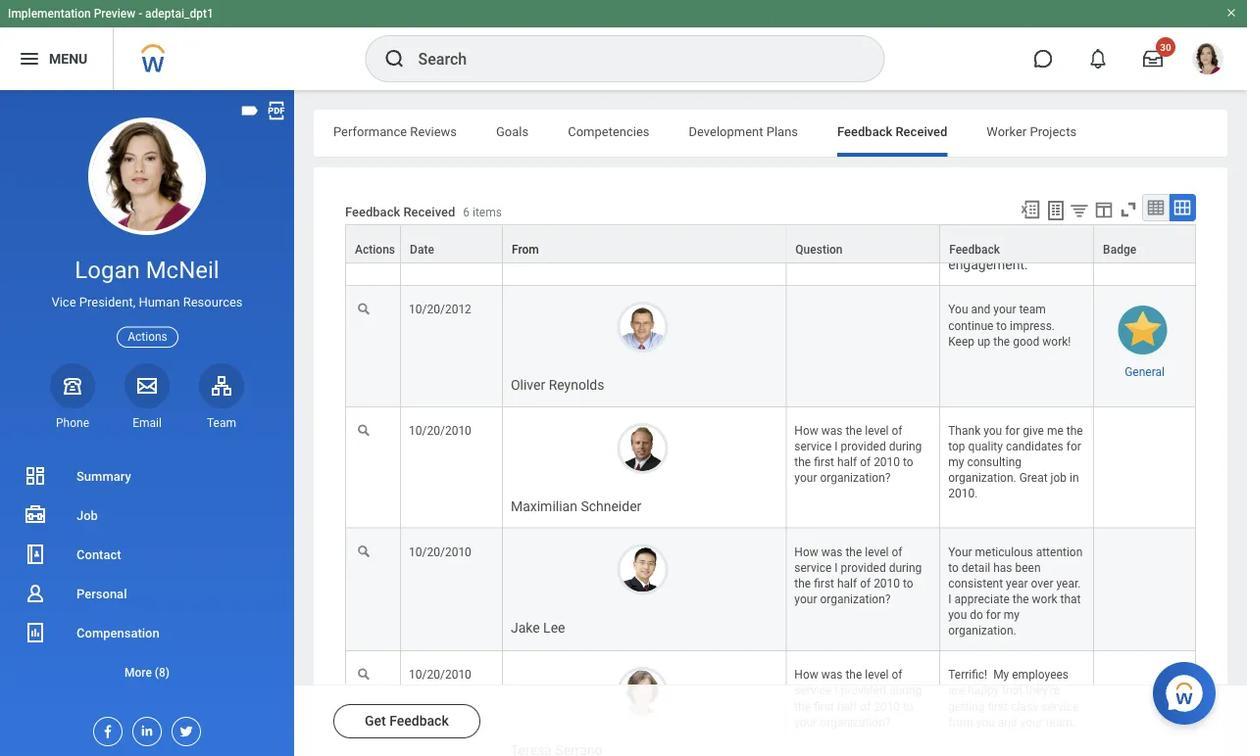 Task type: vqa. For each thing, say whether or not it's contained in the screenshot.
"cell"
yes



Task type: describe. For each thing, give the bounding box(es) containing it.
profile logan mcneil image
[[1192, 43, 1224, 79]]

during for jake lee
[[889, 562, 922, 575]]

compensation image
[[24, 622, 47, 645]]

corporate
[[948, 109, 1007, 125]]

notifications large image
[[1088, 49, 1108, 69]]

your for your
[[794, 593, 817, 607]]

feedback for feedback
[[949, 243, 1000, 257]]

provided for jake lee
[[841, 562, 886, 575]]

your meticulous attention to detail has been consistent year over year. i appreciate the work that you do for my organization.
[[948, 546, 1087, 638]]

email button
[[125, 364, 170, 431]]

timely
[[1019, 146, 1056, 162]]

actions inside the "navigation pane" region
[[128, 330, 167, 344]]

logan mcneil
[[75, 256, 219, 284]]

badge
[[1103, 243, 1136, 257]]

consulting
[[967, 456, 1022, 470]]

jake lee row
[[345, 529, 1196, 652]]

oliver reynolds row
[[345, 286, 1196, 408]]

phone image
[[59, 374, 86, 398]]

work
[[1032, 593, 1057, 607]]

date
[[410, 243, 434, 257]]

service for thank
[[794, 440, 832, 454]]

feedback for feedback received
[[837, 124, 892, 139]]

question button
[[787, 226, 939, 263]]

1 horizontal spatial actions button
[[346, 226, 400, 263]]

team.
[[1046, 716, 1076, 730]]

development
[[689, 124, 763, 139]]

goals
[[496, 124, 529, 139]]

3 during from the top
[[889, 685, 922, 698]]

keep
[[948, 335, 975, 348]]

over
[[1031, 577, 1053, 591]]

gaps
[[1015, 183, 1045, 199]]

vice president, human resources
[[51, 295, 243, 310]]

up
[[977, 335, 991, 348]]

contact link
[[0, 535, 294, 575]]

your strategy presentation on new approaches to our corporate learning and development was critical and timely to ensure we avoid future skill gaps and improve our leadership pipeline and employee engagement. row
[[345, 37, 1196, 286]]

service for terrific!
[[794, 685, 832, 698]]

strategy
[[980, 54, 1029, 70]]

lee
[[543, 620, 565, 636]]

give
[[1023, 424, 1044, 438]]

plans
[[766, 124, 798, 139]]

competencies
[[568, 124, 650, 139]]

work!
[[1043, 335, 1071, 348]]

human
[[139, 295, 180, 310]]

are
[[948, 685, 965, 698]]

and inside you and your team continue to impress. keep up the good work!
[[971, 303, 991, 317]]

critical
[[948, 146, 989, 162]]

leadership
[[948, 220, 1012, 236]]

your strategy presentation on new approaches to our corporate learning and development was critical and timely to ensure we avoid future skill gaps and improve our leadership pipeline and employee engagement.
[[948, 54, 1085, 272]]

you inside your meticulous attention to detail has been consistent year over year. i appreciate the work that you do for my organization.
[[948, 609, 967, 623]]

president,
[[79, 295, 135, 310]]

adeptai_dpt1
[[145, 7, 214, 21]]

happy
[[968, 685, 999, 698]]

view team image
[[210, 374, 233, 398]]

navigation pane region
[[0, 90, 294, 757]]

good
[[1013, 335, 1040, 348]]

projects
[[1030, 124, 1077, 139]]

email
[[133, 417, 162, 430]]

(8)
[[155, 666, 170, 680]]

inbox large image
[[1143, 49, 1163, 69]]

actions button inside the "navigation pane" region
[[117, 327, 178, 348]]

job image
[[24, 504, 47, 527]]

justify image
[[18, 47, 41, 71]]

from
[[512, 243, 539, 257]]

great
[[1019, 472, 1048, 485]]

your inside terrific!  my employees are happy that they're getting first class service from you and your team.
[[1020, 716, 1043, 730]]

3 how was the level of service i provided during the first half of 2010 to your organization? from the top
[[794, 669, 925, 730]]

row containing 10/20/2010
[[345, 652, 1196, 757]]

performance
[[333, 124, 407, 139]]

implementation
[[8, 7, 91, 21]]

oliver
[[511, 378, 545, 394]]

summary link
[[0, 457, 294, 496]]

feedback received
[[837, 124, 947, 139]]

received for feedback received
[[896, 124, 947, 139]]

get feedback button
[[333, 705, 480, 739]]

facebook image
[[94, 719, 116, 740]]

badge button
[[1094, 226, 1195, 263]]

implementation preview -   adeptai_dpt1
[[8, 7, 214, 21]]

worker
[[987, 124, 1027, 139]]

feedback for feedback received 6 items
[[345, 204, 400, 219]]

more (8) button
[[0, 653, 294, 692]]

1 vertical spatial for
[[1066, 440, 1081, 454]]

attention
[[1036, 546, 1083, 560]]

was inside your strategy presentation on new approaches to our corporate learning and development was critical and timely to ensure we avoid future skill gaps and improve our leadership pipeline and employee engagement.
[[1057, 128, 1082, 144]]

you inside thank you for give me the top quality candidates for my consulting organization. great job in 2010.
[[984, 424, 1002, 438]]

job link
[[0, 496, 294, 535]]

export to worksheets image
[[1044, 199, 1068, 223]]

candidates
[[1006, 440, 1064, 454]]

0 vertical spatial our
[[1039, 91, 1059, 107]]

badge image
[[1118, 306, 1167, 355]]

tab list containing performance reviews
[[314, 110, 1228, 157]]

click to view/edit grid preferences image
[[1093, 199, 1115, 221]]

received for feedback received 6 items
[[403, 204, 455, 219]]

we
[[993, 164, 1011, 181]]

engagement.
[[948, 256, 1028, 272]]

compensation
[[76, 626, 160, 641]]

me
[[1047, 424, 1064, 438]]

list containing summary
[[0, 457, 294, 692]]

phone button
[[50, 364, 95, 431]]

menu
[[49, 51, 87, 67]]

employee's photo (jake lee) image
[[617, 545, 668, 596]]

the inside your meticulous attention to detail has been consistent year over year. i appreciate the work that you do for my organization.
[[1013, 593, 1029, 607]]

employee's photo (maximilian schneider) image
[[617, 423, 668, 474]]

table image
[[1146, 198, 1166, 218]]

approaches
[[948, 91, 1020, 107]]

personal
[[76, 587, 127, 601]]

to inside your meticulous attention to detail has been consistent year over year. i appreciate the work that you do for my organization.
[[948, 562, 959, 575]]

vice
[[51, 295, 76, 310]]

10/20/2010 for jake
[[409, 546, 471, 560]]

preview
[[94, 7, 135, 21]]

oliver reynolds
[[511, 378, 604, 394]]

has
[[993, 562, 1012, 575]]

0 horizontal spatial our
[[1001, 201, 1021, 217]]

more
[[124, 666, 152, 680]]

quality
[[968, 440, 1003, 454]]

30
[[1160, 41, 1171, 53]]

feedback inside button
[[389, 714, 449, 730]]

top
[[948, 440, 965, 454]]

presentation
[[948, 72, 1025, 89]]

to left getting
[[903, 700, 913, 714]]

the inside thank you for give me the top quality candidates for my consulting organization. great job in 2010.
[[1067, 424, 1083, 438]]

pipeline
[[1015, 220, 1063, 236]]

2010 for jake lee
[[874, 577, 900, 591]]

tag image
[[239, 100, 261, 122]]

to up learning
[[1023, 91, 1036, 107]]

team link
[[199, 364, 244, 431]]

2010 for maximilian schneider
[[874, 456, 900, 470]]

3 how from the top
[[794, 669, 818, 683]]

they're
[[1026, 685, 1060, 698]]

6
[[463, 205, 470, 219]]



Task type: locate. For each thing, give the bounding box(es) containing it.
my down year
[[1004, 609, 1020, 623]]

and
[[948, 128, 971, 144], [993, 146, 1015, 162], [1049, 183, 1071, 199], [948, 238, 971, 254], [971, 303, 991, 317], [998, 716, 1017, 730]]

our down skill
[[1001, 201, 1021, 217]]

1 vertical spatial you
[[948, 609, 967, 623]]

development plans
[[689, 124, 798, 139]]

improve
[[948, 201, 997, 217]]

0 vertical spatial half
[[837, 456, 857, 470]]

2 vertical spatial level
[[865, 669, 889, 683]]

how was the level of service i provided during the first half of 2010 to your organization? for schneider
[[794, 424, 925, 485]]

how inside maximilian schneider row
[[794, 424, 818, 438]]

i for terrific!
[[835, 685, 838, 698]]

select to filter grid data image
[[1069, 200, 1090, 221]]

1 vertical spatial provided
[[841, 562, 886, 575]]

0 vertical spatial my
[[948, 456, 964, 470]]

2 row from the top
[[345, 652, 1196, 757]]

reynolds
[[549, 378, 604, 394]]

2 how was the level of service i provided during the first half of 2010 to your organization? from the top
[[794, 546, 925, 607]]

1 vertical spatial half
[[837, 577, 857, 591]]

3 10/20/2010 from the top
[[409, 669, 471, 683]]

first
[[814, 456, 834, 470], [814, 577, 834, 591], [814, 700, 834, 714], [988, 700, 1008, 714]]

row
[[345, 225, 1196, 264], [345, 652, 1196, 757]]

mcneil
[[146, 256, 219, 284]]

development
[[974, 128, 1053, 144]]

organization? inside maximilian schneider row
[[820, 472, 891, 485]]

received
[[896, 124, 947, 139], [403, 204, 455, 219]]

worker projects
[[987, 124, 1077, 139]]

1 level from the top
[[865, 424, 889, 438]]

how for maximilian schneider
[[794, 424, 818, 438]]

my inside thank you for give me the top quality candidates for my consulting organization. great job in 2010.
[[948, 456, 964, 470]]

menu button
[[0, 27, 113, 90]]

jake
[[511, 620, 540, 636]]

compensation link
[[0, 614, 294, 653]]

during left top
[[889, 440, 922, 454]]

1 vertical spatial how was the level of service i provided during the first half of 2010 to your organization?
[[794, 546, 925, 607]]

actions button left date
[[346, 226, 400, 263]]

1 horizontal spatial that
[[1060, 593, 1081, 607]]

first for your
[[814, 577, 834, 591]]

from
[[948, 716, 973, 730]]

contact image
[[24, 543, 47, 567]]

and down the class
[[998, 716, 1017, 730]]

i for your
[[835, 562, 838, 575]]

provided inside maximilian schneider row
[[841, 440, 886, 454]]

2 vertical spatial 2010
[[874, 700, 900, 714]]

and up export to worksheets icon
[[1049, 183, 1071, 199]]

schneider
[[581, 499, 642, 515]]

view printable version (pdf) image
[[266, 100, 287, 122]]

1 row from the top
[[345, 225, 1196, 264]]

detail
[[962, 562, 990, 575]]

the
[[993, 335, 1010, 348], [846, 424, 862, 438], [1067, 424, 1083, 438], [794, 456, 811, 470], [846, 546, 862, 560], [794, 577, 811, 591], [1013, 593, 1029, 607], [846, 669, 862, 683], [794, 700, 811, 714]]

feedback down performance on the top left
[[345, 204, 400, 219]]

during inside jake lee row
[[889, 562, 922, 575]]

service for your
[[794, 562, 832, 575]]

during left are
[[889, 685, 922, 698]]

was for terrific!  my employees are happy that they're getting first class service from you and your team.
[[821, 669, 843, 683]]

you up the quality
[[984, 424, 1002, 438]]

feedback right plans
[[837, 124, 892, 139]]

0 vertical spatial actions
[[355, 243, 395, 257]]

expand table image
[[1173, 198, 1192, 218]]

Search Workday  search field
[[418, 37, 844, 80]]

to down projects
[[1059, 146, 1071, 162]]

2 vertical spatial you
[[976, 716, 995, 730]]

first inside jake lee row
[[814, 577, 834, 591]]

1 10/20/2010 from the top
[[409, 424, 471, 438]]

appreciate
[[954, 593, 1010, 607]]

to inside you and your team continue to impress. keep up the good work!
[[996, 319, 1007, 333]]

half for maximilian schneider
[[837, 456, 857, 470]]

to left consulting
[[903, 456, 913, 470]]

your inside maximilian schneider row
[[794, 472, 817, 485]]

1 vertical spatial organization.
[[948, 625, 1016, 638]]

1 horizontal spatial my
[[1004, 609, 1020, 623]]

1 organization? from the top
[[820, 472, 891, 485]]

to left impress.
[[996, 319, 1007, 333]]

ensure
[[948, 164, 990, 181]]

actions
[[355, 243, 395, 257], [128, 330, 167, 344]]

10/20/2010 inside maximilian schneider row
[[409, 424, 471, 438]]

team
[[207, 417, 236, 430]]

2 2010 from the top
[[874, 577, 900, 591]]

level inside row
[[865, 669, 889, 683]]

2 vertical spatial how
[[794, 669, 818, 683]]

terrific!
[[948, 669, 987, 683]]

organization. down do
[[948, 625, 1016, 638]]

1 vertical spatial 10/20/2010
[[409, 546, 471, 560]]

tab list
[[314, 110, 1228, 157]]

0 vertical spatial row
[[345, 225, 1196, 264]]

employee's photo (oliver reynolds) image
[[617, 302, 668, 353]]

1 during from the top
[[889, 440, 922, 454]]

level for maximilian schneider
[[865, 424, 889, 438]]

jake lee
[[511, 620, 565, 636]]

general link
[[1125, 361, 1165, 379]]

your inside you and your team continue to impress. keep up the good work!
[[994, 303, 1016, 317]]

-
[[138, 7, 142, 21]]

received left corporate on the right top of page
[[896, 124, 947, 139]]

job
[[1051, 472, 1067, 485]]

general
[[1125, 365, 1165, 379]]

1 horizontal spatial for
[[1005, 424, 1020, 438]]

items
[[473, 205, 502, 219]]

1 half from the top
[[837, 456, 857, 470]]

0 horizontal spatial received
[[403, 204, 455, 219]]

question
[[795, 243, 843, 257]]

mail image
[[135, 374, 159, 398]]

twitter image
[[173, 719, 194, 740]]

my
[[948, 456, 964, 470], [1004, 609, 1020, 623]]

2 vertical spatial during
[[889, 685, 922, 698]]

0 vertical spatial 2010
[[874, 456, 900, 470]]

1 horizontal spatial received
[[896, 124, 947, 139]]

2010 inside jake lee row
[[874, 577, 900, 591]]

2 vertical spatial how was the level of service i provided during the first half of 2010 to your organization?
[[794, 669, 925, 730]]

feedback right get
[[389, 714, 449, 730]]

2010.
[[948, 488, 978, 501]]

how was the level of service i provided during the first half of 2010 to your organization? for lee
[[794, 546, 925, 607]]

how was the level of service i provided during the first half of 2010 to your organization? inside maximilian schneider row
[[794, 424, 925, 485]]

organization. down consulting
[[948, 472, 1016, 485]]

3 organization? from the top
[[820, 716, 891, 730]]

meticulous
[[975, 546, 1033, 560]]

2 provided from the top
[[841, 562, 886, 575]]

phone
[[56, 417, 89, 430]]

employee
[[974, 238, 1033, 254]]

organization. inside thank you for give me the top quality candidates for my consulting organization. great job in 2010.
[[948, 472, 1016, 485]]

provided for maximilian schneider
[[841, 440, 886, 454]]

organization? for maximilian schneider
[[820, 472, 891, 485]]

get
[[365, 714, 386, 730]]

0 vertical spatial organization.
[[948, 472, 1016, 485]]

you down getting
[[976, 716, 995, 730]]

level
[[865, 424, 889, 438], [865, 546, 889, 560], [865, 669, 889, 683]]

your inside your strategy presentation on new approaches to our corporate learning and development was critical and timely to ensure we avoid future skill gaps and improve our leadership pipeline and employee engagement.
[[948, 54, 976, 70]]

was inside maximilian schneider row
[[821, 424, 843, 438]]

0 vertical spatial level
[[865, 424, 889, 438]]

toolbar
[[1011, 194, 1196, 225]]

0 vertical spatial your
[[948, 54, 976, 70]]

half inside jake lee row
[[837, 577, 857, 591]]

menu banner
[[0, 0, 1247, 90]]

actions left date
[[355, 243, 395, 257]]

10/20/2010 inside jake lee row
[[409, 546, 471, 560]]

linkedin image
[[133, 719, 155, 739]]

your
[[948, 54, 976, 70], [948, 546, 972, 560]]

0 vertical spatial 10/20/2010
[[409, 424, 471, 438]]

2 how from the top
[[794, 546, 818, 560]]

your up detail on the right of page
[[948, 546, 972, 560]]

2 organization. from the top
[[948, 625, 1016, 638]]

1 your from the top
[[948, 54, 976, 70]]

you and your team continue to impress. keep up the good work!
[[948, 303, 1071, 348]]

level inside jake lee row
[[865, 546, 889, 560]]

email logan mcneil element
[[125, 416, 170, 431]]

1 provided from the top
[[841, 440, 886, 454]]

0 vertical spatial organization?
[[820, 472, 891, 485]]

service
[[794, 440, 832, 454], [794, 562, 832, 575], [794, 685, 832, 698], [1041, 700, 1079, 714]]

0 vertical spatial for
[[1005, 424, 1020, 438]]

1 horizontal spatial our
[[1039, 91, 1059, 107]]

1 vertical spatial level
[[865, 546, 889, 560]]

how down maximilian schneider row
[[794, 546, 818, 560]]

0 horizontal spatial actions button
[[117, 327, 178, 348]]

continue
[[948, 319, 994, 333]]

2 vertical spatial provided
[[841, 685, 886, 698]]

provided inside jake lee row
[[841, 562, 886, 575]]

future
[[948, 183, 984, 199]]

2 vertical spatial for
[[986, 609, 1001, 623]]

how down 'oliver reynolds' row
[[794, 424, 818, 438]]

half for jake lee
[[837, 577, 857, 591]]

first for terrific!
[[814, 700, 834, 714]]

0 horizontal spatial my
[[948, 456, 964, 470]]

your inside jake lee row
[[794, 593, 817, 607]]

was for your meticulous attention to detail has been consistent year over year. i appreciate the work that you do for my organization.
[[821, 546, 843, 560]]

feedback button
[[940, 226, 1093, 263]]

more (8) button
[[0, 661, 294, 685]]

0 vertical spatial that
[[1060, 593, 1081, 607]]

fullscreen image
[[1118, 199, 1139, 221]]

1 vertical spatial actions button
[[117, 327, 178, 348]]

our down new
[[1039, 91, 1059, 107]]

summary
[[76, 469, 131, 484]]

2 vertical spatial organization?
[[820, 716, 891, 730]]

0 vertical spatial provided
[[841, 440, 886, 454]]

that down the year.
[[1060, 593, 1081, 607]]

2 vertical spatial half
[[837, 700, 857, 714]]

received inside tab list
[[896, 124, 947, 139]]

received left 6 on the top of the page
[[403, 204, 455, 219]]

was inside jake lee row
[[821, 546, 843, 560]]

to inside maximilian schneider row
[[903, 456, 913, 470]]

how inside jake lee row
[[794, 546, 818, 560]]

2 during from the top
[[889, 562, 922, 575]]

your for terrific!
[[794, 716, 817, 730]]

getting
[[948, 700, 985, 714]]

1 vertical spatial your
[[948, 546, 972, 560]]

for up the in
[[1066, 440, 1081, 454]]

personal image
[[24, 582, 47, 606]]

maximilian
[[511, 499, 577, 515]]

more (8)
[[124, 666, 170, 680]]

to left consistent
[[903, 577, 913, 591]]

1 vertical spatial 2010
[[874, 577, 900, 591]]

1 vertical spatial during
[[889, 562, 922, 575]]

your for your meticulous attention to detail has been consistent year over year. i appreciate the work that you do for my organization.
[[948, 546, 972, 560]]

1 vertical spatial how
[[794, 546, 818, 560]]

2010 inside maximilian schneider row
[[874, 456, 900, 470]]

0 vertical spatial how
[[794, 424, 818, 438]]

cell
[[345, 37, 401, 286], [401, 37, 503, 286], [503, 37, 787, 286], [787, 37, 940, 286], [1094, 37, 1196, 286], [787, 286, 940, 408], [1094, 408, 1196, 529], [1094, 529, 1196, 652], [1094, 652, 1196, 757]]

for right do
[[986, 609, 1001, 623]]

your for thank
[[794, 472, 817, 485]]

0 vertical spatial you
[[984, 424, 1002, 438]]

date button
[[401, 226, 502, 263]]

half inside maximilian schneider row
[[837, 456, 857, 470]]

level for jake lee
[[865, 546, 889, 560]]

1 vertical spatial actions
[[128, 330, 167, 344]]

avoid
[[1014, 164, 1047, 181]]

level inside maximilian schneider row
[[865, 424, 889, 438]]

to left detail on the right of page
[[948, 562, 959, 575]]

how for jake lee
[[794, 546, 818, 560]]

my inside your meticulous attention to detail has been consistent year over year. i appreciate the work that you do for my organization.
[[1004, 609, 1020, 623]]

during left detail on the right of page
[[889, 562, 922, 575]]

for inside your meticulous attention to detail has been consistent year over year. i appreciate the work that you do for my organization.
[[986, 609, 1001, 623]]

how was the level of service i provided during the first half of 2010 to your organization? inside jake lee row
[[794, 546, 925, 607]]

service inside terrific!  my employees are happy that they're getting first class service from you and your team.
[[1041, 700, 1079, 714]]

2 level from the top
[[865, 546, 889, 560]]

2 horizontal spatial for
[[1066, 440, 1081, 454]]

and up critical
[[948, 128, 971, 144]]

terrific!  my employees are happy that they're getting first class service from you and your team.
[[948, 669, 1082, 730]]

and up the we
[[993, 146, 1015, 162]]

1 horizontal spatial actions
[[355, 243, 395, 257]]

for left give at the bottom right
[[1005, 424, 1020, 438]]

how down jake lee row
[[794, 669, 818, 683]]

you inside terrific!  my employees are happy that they're getting first class service from you and your team.
[[976, 716, 995, 730]]

provided inside row
[[841, 685, 886, 698]]

search image
[[383, 47, 406, 71]]

0 vertical spatial received
[[896, 124, 947, 139]]

10/20/2010 for maximilian
[[409, 424, 471, 438]]

3 2010 from the top
[[874, 700, 900, 714]]

1 vertical spatial that
[[1002, 685, 1023, 698]]

0 horizontal spatial actions
[[128, 330, 167, 344]]

that down my
[[1002, 685, 1023, 698]]

summary image
[[24, 465, 47, 488]]

1 vertical spatial our
[[1001, 201, 1021, 217]]

maximilian schneider row
[[345, 408, 1196, 529]]

learning
[[1010, 109, 1059, 125]]

year.
[[1056, 577, 1081, 591]]

1 how was the level of service i provided during the first half of 2010 to your organization? from the top
[[794, 424, 925, 485]]

1 2010 from the top
[[874, 456, 900, 470]]

feedback inside popup button
[[949, 243, 1000, 257]]

list
[[0, 457, 294, 692]]

feedback down leadership
[[949, 243, 1000, 257]]

my down top
[[948, 456, 964, 470]]

i inside your meticulous attention to detail has been consistent year over year. i appreciate the work that you do for my organization.
[[948, 593, 951, 607]]

your inside your meticulous attention to detail has been consistent year over year. i appreciate the work that you do for my organization.
[[948, 546, 972, 560]]

team logan mcneil element
[[199, 416, 244, 431]]

job
[[76, 508, 98, 523]]

first for thank
[[814, 456, 834, 470]]

2010 inside row
[[874, 700, 900, 714]]

2 10/20/2010 from the top
[[409, 546, 471, 560]]

organization. inside your meticulous attention to detail has been consistent year over year. i appreciate the work that you do for my organization.
[[948, 625, 1016, 638]]

2 your from the top
[[948, 546, 972, 560]]

export to excel image
[[1020, 199, 1041, 221]]

feedback inside tab list
[[837, 124, 892, 139]]

actions inside row
[[355, 243, 395, 257]]

new
[[1047, 72, 1072, 89]]

actions down vice president, human resources
[[128, 330, 167, 344]]

0 vertical spatial during
[[889, 440, 922, 454]]

that inside your meticulous attention to detail has been consistent year over year. i appreciate the work that you do for my organization.
[[1060, 593, 1081, 607]]

2 half from the top
[[837, 577, 857, 591]]

service inside jake lee row
[[794, 562, 832, 575]]

organization? for jake lee
[[820, 593, 891, 607]]

3 half from the top
[[837, 700, 857, 714]]

2 vertical spatial 10/20/2010
[[409, 669, 471, 683]]

3 provided from the top
[[841, 685, 886, 698]]

you left do
[[948, 609, 967, 623]]

2 organization? from the top
[[820, 593, 891, 607]]

3 level from the top
[[865, 669, 889, 683]]

performance reviews
[[333, 124, 457, 139]]

first inside terrific!  my employees are happy that they're getting first class service from you and your team.
[[988, 700, 1008, 714]]

1 vertical spatial received
[[403, 204, 455, 219]]

skill
[[988, 183, 1012, 199]]

impress.
[[1010, 319, 1055, 333]]

employee's photo (teresa serrano) image
[[617, 668, 668, 719]]

2010
[[874, 456, 900, 470], [874, 577, 900, 591], [874, 700, 900, 714]]

our
[[1039, 91, 1059, 107], [1001, 201, 1021, 217]]

1 vertical spatial my
[[1004, 609, 1020, 623]]

row containing actions
[[345, 225, 1196, 264]]

you
[[984, 424, 1002, 438], [948, 609, 967, 623], [976, 716, 995, 730]]

your up the presentation
[[948, 54, 976, 70]]

service inside maximilian schneider row
[[794, 440, 832, 454]]

phone logan mcneil element
[[50, 416, 95, 431]]

the inside you and your team continue to impress. keep up the good work!
[[993, 335, 1010, 348]]

1 how from the top
[[794, 424, 818, 438]]

0 horizontal spatial that
[[1002, 685, 1023, 698]]

that inside terrific!  my employees are happy that they're getting first class service from you and your team.
[[1002, 685, 1023, 698]]

do
[[970, 609, 983, 623]]

0 vertical spatial actions button
[[346, 226, 400, 263]]

during inside maximilian schneider row
[[889, 440, 922, 454]]

i for thank
[[835, 440, 838, 454]]

organization? inside jake lee row
[[820, 593, 891, 607]]

on
[[1028, 72, 1044, 89]]

1 vertical spatial organization?
[[820, 593, 891, 607]]

0 vertical spatial how was the level of service i provided during the first half of 2010 to your organization?
[[794, 424, 925, 485]]

and up continue
[[971, 303, 991, 317]]

10/20/2012
[[409, 303, 471, 317]]

how
[[794, 424, 818, 438], [794, 546, 818, 560], [794, 669, 818, 683]]

during for maximilian schneider
[[889, 440, 922, 454]]

resources
[[183, 295, 243, 310]]

consistent
[[948, 577, 1003, 591]]

from button
[[503, 226, 786, 263]]

get feedback
[[365, 714, 449, 730]]

first inside maximilian schneider row
[[814, 456, 834, 470]]

logan
[[75, 256, 140, 284]]

i inside row
[[835, 440, 838, 454]]

contact
[[76, 548, 121, 562]]

and inside terrific!  my employees are happy that they're getting first class service from you and your team.
[[998, 716, 1017, 730]]

actions button down vice president, human resources
[[117, 327, 178, 348]]

close environment banner image
[[1226, 7, 1237, 19]]

and down leadership
[[948, 238, 971, 254]]

your for your strategy presentation on new approaches to our corporate learning and development was critical and timely to ensure we avoid future skill gaps and improve our leadership pipeline and employee engagement.
[[948, 54, 976, 70]]

1 vertical spatial row
[[345, 652, 1196, 757]]

was for thank you for give me the top quality candidates for my consulting organization. great job in 2010.
[[821, 424, 843, 438]]

0 horizontal spatial for
[[986, 609, 1001, 623]]

1 organization. from the top
[[948, 472, 1016, 485]]



